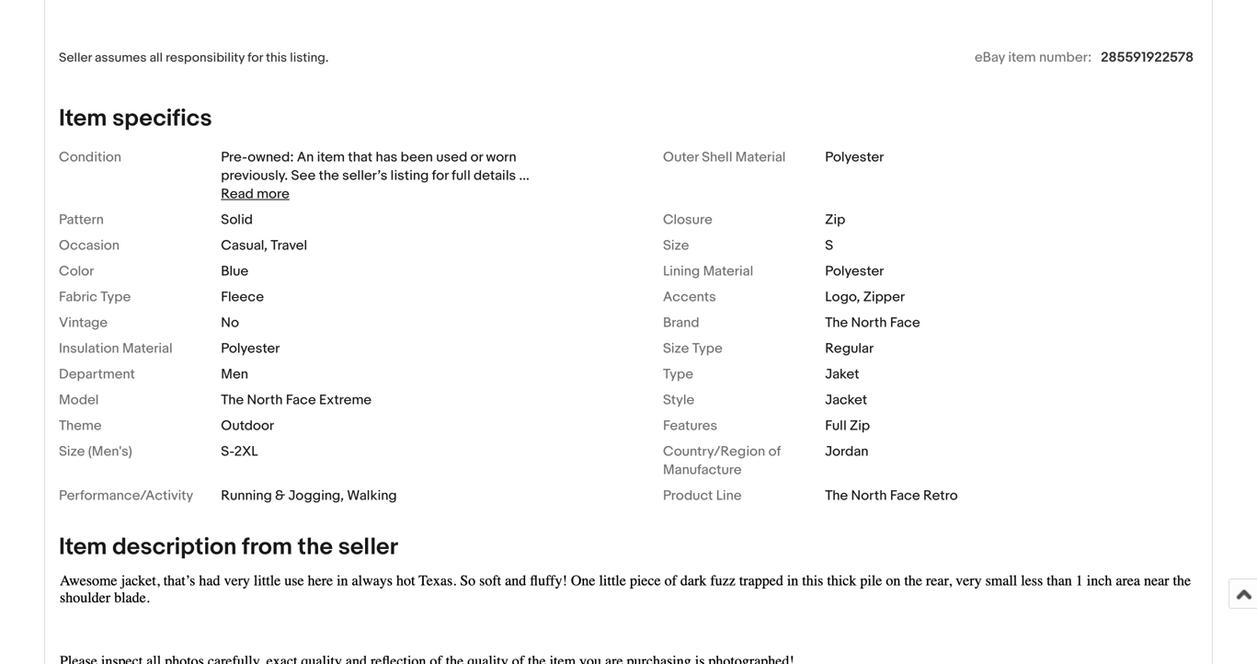 Task type: describe. For each thing, give the bounding box(es) containing it.
pre-
[[221, 149, 248, 165]]

pattern
[[59, 211, 104, 228]]

type for fabric type
[[101, 289, 131, 305]]

...
[[519, 167, 530, 184]]

theme
[[59, 417, 102, 434]]

polyester for outer shell material
[[826, 149, 884, 165]]

0 vertical spatial material
[[736, 149, 786, 165]]

responsibility
[[166, 50, 245, 66]]

material for lining material
[[703, 263, 754, 279]]

0 horizontal spatial zip
[[826, 211, 846, 228]]

item for item specifics
[[59, 104, 107, 133]]

read more button
[[221, 186, 290, 202]]

previously.
[[221, 167, 288, 184]]

lining
[[663, 263, 700, 279]]

description
[[112, 533, 237, 561]]

zipper
[[864, 289, 905, 305]]

product
[[663, 487, 713, 504]]

&
[[275, 487, 285, 504]]

polyester for insulation material
[[221, 340, 280, 357]]

brand
[[663, 314, 700, 331]]

face for the north face extreme
[[286, 392, 316, 408]]

product line
[[663, 487, 742, 504]]

item specifics
[[59, 104, 212, 133]]

listing.
[[290, 50, 329, 66]]

extreme
[[319, 392, 372, 408]]

specifics
[[112, 104, 212, 133]]

the for the north face
[[826, 314, 848, 331]]

this
[[266, 50, 287, 66]]

jaket
[[826, 366, 860, 383]]

read
[[221, 186, 254, 202]]

details
[[474, 167, 516, 184]]

features
[[663, 417, 718, 434]]

north for the north face retro
[[851, 487, 887, 504]]

s-2xl
[[221, 443, 258, 460]]

north for the north face
[[851, 314, 887, 331]]

from
[[242, 533, 292, 561]]

item for item description from the seller
[[59, 533, 107, 561]]

size for size
[[663, 237, 689, 254]]

model
[[59, 392, 99, 408]]

country/region of manufacture
[[663, 443, 781, 478]]

casual, travel
[[221, 237, 307, 254]]

full
[[452, 167, 471, 184]]

performance/activity
[[59, 487, 193, 504]]

size for size type
[[663, 340, 689, 357]]

outdoor
[[221, 417, 274, 434]]

fabric type
[[59, 289, 131, 305]]

0 vertical spatial item
[[1009, 49, 1036, 66]]

line
[[716, 487, 742, 504]]

the for the north face extreme
[[221, 392, 244, 408]]

vintage
[[59, 314, 108, 331]]

1 vertical spatial zip
[[850, 417, 870, 434]]

department
[[59, 366, 135, 383]]

2xl
[[234, 443, 258, 460]]

seller's
[[342, 167, 388, 184]]

0 vertical spatial for
[[248, 50, 263, 66]]

see
[[291, 167, 316, 184]]

the north face
[[826, 314, 921, 331]]

north for the north face extreme
[[247, 392, 283, 408]]

more
[[257, 186, 290, 202]]

seller
[[338, 533, 398, 561]]

logo,
[[826, 289, 861, 305]]

of
[[769, 443, 781, 460]]

item inside pre-owned: an item that has been used or worn previously. see the seller's listing for full details ... read more
[[317, 149, 345, 165]]

outer
[[663, 149, 699, 165]]

2 vertical spatial type
[[663, 366, 694, 383]]

an
[[297, 149, 314, 165]]

casual,
[[221, 237, 268, 254]]

item description from the seller
[[59, 533, 398, 561]]

retro
[[924, 487, 958, 504]]

worn
[[486, 149, 517, 165]]

fabric
[[59, 289, 97, 305]]

regular
[[826, 340, 874, 357]]

owned:
[[248, 149, 294, 165]]

jogging,
[[288, 487, 344, 504]]



Task type: locate. For each thing, give the bounding box(es) containing it.
running
[[221, 487, 272, 504]]

the down the 'men'
[[221, 392, 244, 408]]

face for the north face retro
[[890, 487, 921, 504]]

type for size type
[[693, 340, 723, 357]]

blue
[[221, 263, 249, 279]]

polyester
[[826, 149, 884, 165], [826, 263, 884, 279], [221, 340, 280, 357]]

polyester up the 'men'
[[221, 340, 280, 357]]

ebay
[[975, 49, 1006, 66]]

zip up s at the top right of the page
[[826, 211, 846, 228]]

0 vertical spatial polyester
[[826, 149, 884, 165]]

material
[[736, 149, 786, 165], [703, 263, 754, 279], [122, 340, 173, 357]]

walking
[[347, 487, 397, 504]]

the right 'from'
[[298, 533, 333, 561]]

size for size (men's)
[[59, 443, 85, 460]]

that
[[348, 149, 373, 165]]

insulation material
[[59, 340, 173, 357]]

material up department at the bottom of the page
[[122, 340, 173, 357]]

all
[[150, 50, 163, 66]]

size down the theme
[[59, 443, 85, 460]]

condition
[[59, 149, 121, 165]]

occasion
[[59, 237, 120, 254]]

1 vertical spatial material
[[703, 263, 754, 279]]

outer shell material
[[663, 149, 786, 165]]

for
[[248, 50, 263, 66], [432, 167, 449, 184]]

no
[[221, 314, 239, 331]]

manufacture
[[663, 462, 742, 478]]

2 vertical spatial polyester
[[221, 340, 280, 357]]

s
[[826, 237, 834, 254]]

1 vertical spatial the
[[298, 533, 333, 561]]

travel
[[271, 237, 307, 254]]

the down logo,
[[826, 314, 848, 331]]

ebay item number: 285591922578
[[975, 49, 1194, 66]]

2 vertical spatial north
[[851, 487, 887, 504]]

type
[[101, 289, 131, 305], [693, 340, 723, 357], [663, 366, 694, 383]]

0 vertical spatial type
[[101, 289, 131, 305]]

or
[[471, 149, 483, 165]]

1 vertical spatial type
[[693, 340, 723, 357]]

1 vertical spatial north
[[247, 392, 283, 408]]

2 vertical spatial material
[[122, 340, 173, 357]]

1 vertical spatial polyester
[[826, 263, 884, 279]]

1 horizontal spatial zip
[[850, 417, 870, 434]]

item right an
[[317, 149, 345, 165]]

size down brand at right top
[[663, 340, 689, 357]]

2 vertical spatial face
[[890, 487, 921, 504]]

face down "zipper"
[[890, 314, 921, 331]]

jordan
[[826, 443, 869, 460]]

0 horizontal spatial for
[[248, 50, 263, 66]]

size up lining
[[663, 237, 689, 254]]

for inside pre-owned: an item that has been used or worn previously. see the seller's listing for full details ... read more
[[432, 167, 449, 184]]

jacket
[[826, 392, 868, 408]]

face left retro at the bottom right of the page
[[890, 487, 921, 504]]

full zip
[[826, 417, 870, 434]]

insulation
[[59, 340, 119, 357]]

(men's)
[[88, 443, 132, 460]]

assumes
[[95, 50, 147, 66]]

zip right full
[[850, 417, 870, 434]]

the north face extreme
[[221, 392, 372, 408]]

seller assumes all responsibility for this listing.
[[59, 50, 329, 66]]

polyester for lining material
[[826, 263, 884, 279]]

0 horizontal spatial item
[[317, 149, 345, 165]]

2 vertical spatial the
[[826, 487, 848, 504]]

polyester up logo, zipper
[[826, 263, 884, 279]]

0 vertical spatial the
[[826, 314, 848, 331]]

item down performance/activity
[[59, 533, 107, 561]]

the
[[826, 314, 848, 331], [221, 392, 244, 408], [826, 487, 848, 504]]

0 vertical spatial north
[[851, 314, 887, 331]]

has
[[376, 149, 398, 165]]

item right ebay
[[1009, 49, 1036, 66]]

0 vertical spatial item
[[59, 104, 107, 133]]

0 vertical spatial size
[[663, 237, 689, 254]]

listing
[[391, 167, 429, 184]]

solid
[[221, 211, 253, 228]]

size
[[663, 237, 689, 254], [663, 340, 689, 357], [59, 443, 85, 460]]

face for the north face
[[890, 314, 921, 331]]

1 horizontal spatial for
[[432, 167, 449, 184]]

accents
[[663, 289, 716, 305]]

the for the north face retro
[[826, 487, 848, 504]]

s-
[[221, 443, 234, 460]]

seller
[[59, 50, 92, 66]]

size (men's)
[[59, 443, 132, 460]]

item
[[59, 104, 107, 133], [59, 533, 107, 561]]

type up the style
[[663, 366, 694, 383]]

shell
[[702, 149, 733, 165]]

the down jordan
[[826, 487, 848, 504]]

1 item from the top
[[59, 104, 107, 133]]

country/region
[[663, 443, 766, 460]]

material for insulation material
[[122, 340, 173, 357]]

lining material
[[663, 263, 754, 279]]

285591922578
[[1101, 49, 1194, 66]]

1 vertical spatial size
[[663, 340, 689, 357]]

men
[[221, 366, 248, 383]]

north down logo, zipper
[[851, 314, 887, 331]]

the
[[319, 167, 339, 184], [298, 533, 333, 561]]

2 item from the top
[[59, 533, 107, 561]]

1 vertical spatial face
[[286, 392, 316, 408]]

1 vertical spatial item
[[59, 533, 107, 561]]

logo, zipper
[[826, 289, 905, 305]]

the right see
[[319, 167, 339, 184]]

for left the "this"
[[248, 50, 263, 66]]

1 vertical spatial item
[[317, 149, 345, 165]]

type right fabric
[[101, 289, 131, 305]]

1 horizontal spatial item
[[1009, 49, 1036, 66]]

north up outdoor
[[247, 392, 283, 408]]

item up the condition
[[59, 104, 107, 133]]

the north face retro
[[826, 487, 958, 504]]

north
[[851, 314, 887, 331], [247, 392, 283, 408], [851, 487, 887, 504]]

0 vertical spatial zip
[[826, 211, 846, 228]]

0 vertical spatial the
[[319, 167, 339, 184]]

color
[[59, 263, 94, 279]]

polyester up s at the top right of the page
[[826, 149, 884, 165]]

material right shell
[[736, 149, 786, 165]]

been
[[401, 149, 433, 165]]

number:
[[1040, 49, 1092, 66]]

face left extreme
[[286, 392, 316, 408]]

full
[[826, 417, 847, 434]]

pre-owned: an item that has been used or worn previously. see the seller's listing for full details ... read more
[[221, 149, 530, 202]]

north down jordan
[[851, 487, 887, 504]]

face
[[890, 314, 921, 331], [286, 392, 316, 408], [890, 487, 921, 504]]

0 vertical spatial face
[[890, 314, 921, 331]]

type down brand at right top
[[693, 340, 723, 357]]

size type
[[663, 340, 723, 357]]

1 vertical spatial the
[[221, 392, 244, 408]]

running & jogging, walking
[[221, 487, 397, 504]]

the inside pre-owned: an item that has been used or worn previously. see the seller's listing for full details ... read more
[[319, 167, 339, 184]]

material up accents
[[703, 263, 754, 279]]

zip
[[826, 211, 846, 228], [850, 417, 870, 434]]

for left full
[[432, 167, 449, 184]]

1 vertical spatial for
[[432, 167, 449, 184]]

used
[[436, 149, 468, 165]]

style
[[663, 392, 695, 408]]

2 vertical spatial size
[[59, 443, 85, 460]]



Task type: vqa. For each thing, say whether or not it's contained in the screenshot.


